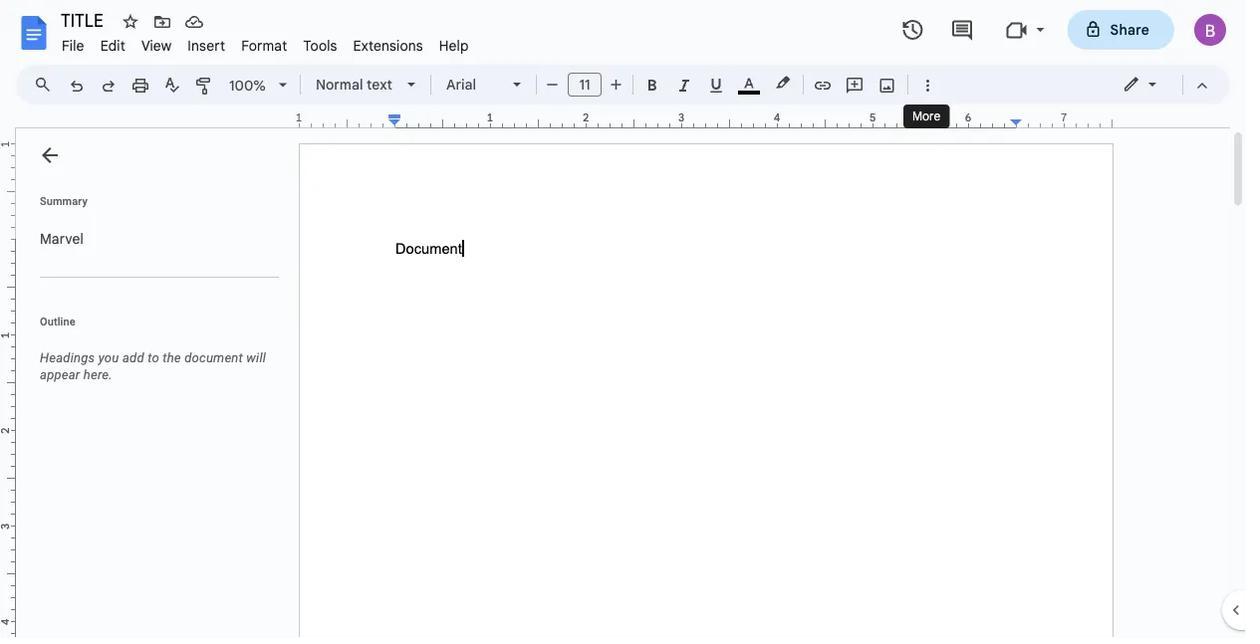 Task type: vqa. For each thing, say whether or not it's contained in the screenshot.
Insert
yes



Task type: describe. For each thing, give the bounding box(es) containing it.
you
[[98, 351, 119, 366]]

right margin image
[[1011, 113, 1112, 128]]

1
[[296, 111, 302, 125]]

the
[[163, 351, 181, 366]]

headings
[[40, 351, 95, 366]]

text
[[367, 76, 393, 93]]

Font size text field
[[569, 73, 601, 97]]

normal
[[316, 76, 363, 93]]

headings you add to the document will appear here.
[[40, 351, 266, 383]]

top margin image
[[0, 144, 15, 245]]

extensions menu item
[[345, 34, 431, 57]]

add
[[122, 351, 144, 366]]

left margin image
[[300, 113, 401, 128]]

here.
[[83, 368, 112, 383]]

Menus field
[[25, 71, 69, 99]]

format
[[241, 37, 287, 54]]

main toolbar
[[59, 70, 944, 101]]

edit menu item
[[92, 34, 133, 57]]

normal text
[[316, 76, 393, 93]]

edit
[[100, 37, 125, 54]]

appear
[[40, 368, 80, 383]]

application containing share
[[0, 0, 1247, 639]]

will
[[246, 351, 266, 366]]

Rename text field
[[54, 8, 115, 32]]

Font size field
[[568, 73, 610, 98]]

document
[[185, 351, 243, 366]]

to
[[148, 351, 159, 366]]

share
[[1111, 21, 1150, 38]]

insert
[[188, 37, 225, 54]]

summary element
[[30, 219, 279, 259]]

tools menu item
[[295, 34, 345, 57]]

arial option
[[446, 71, 501, 99]]

help menu item
[[431, 34, 477, 57]]

highlight color image
[[772, 71, 794, 95]]

summary heading
[[40, 193, 88, 209]]

help
[[439, 37, 469, 54]]

file
[[62, 37, 84, 54]]

insert image image
[[876, 71, 899, 99]]

share button
[[1068, 10, 1175, 50]]



Task type: locate. For each thing, give the bounding box(es) containing it.
menu bar containing file
[[54, 26, 477, 59]]

styles list. normal text selected. option
[[316, 71, 396, 99]]

extensions
[[353, 37, 423, 54]]

summary
[[40, 195, 88, 207]]

text color image
[[738, 71, 760, 95]]

view
[[141, 37, 172, 54]]

Star checkbox
[[117, 8, 144, 36]]

file menu item
[[54, 34, 92, 57]]

document outline element
[[16, 129, 287, 639]]

outline heading
[[16, 314, 287, 342]]

marvel
[[40, 230, 84, 248]]

view menu item
[[133, 34, 180, 57]]

mode and view toolbar
[[1108, 65, 1219, 105]]

format menu item
[[233, 34, 295, 57]]

menu bar
[[54, 26, 477, 59]]

arial
[[446, 76, 476, 93]]

outline
[[40, 315, 75, 328]]

Zoom field
[[221, 71, 296, 101]]

insert menu item
[[180, 34, 233, 57]]

menu bar inside menu bar banner
[[54, 26, 477, 59]]

menu bar banner
[[0, 0, 1247, 639]]

tools
[[303, 37, 337, 54]]

application
[[0, 0, 1247, 639]]

Zoom text field
[[224, 72, 272, 100]]



